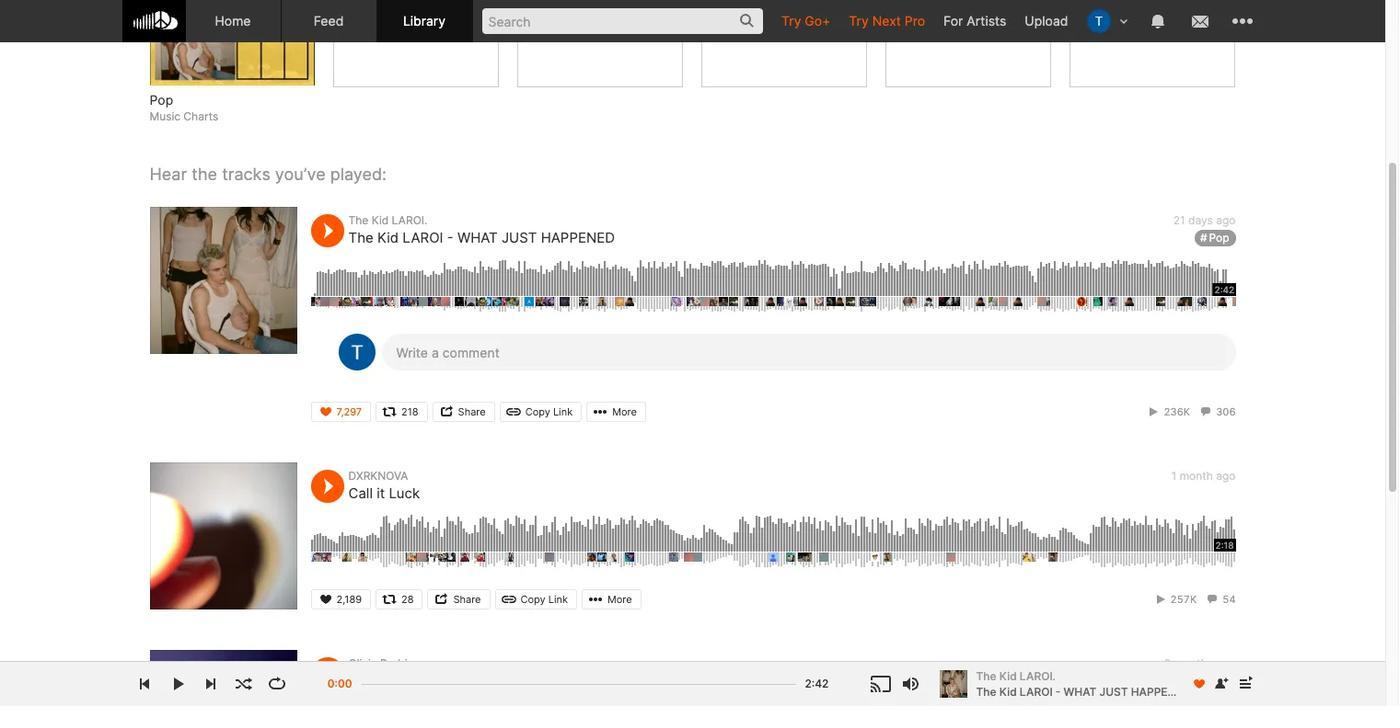 Task type: locate. For each thing, give the bounding box(es) containing it.
0 vertical spatial pop
[[150, 92, 173, 108]]

track stats element up the months
[[1153, 590, 1236, 611]]

1 vertical spatial pop
[[1209, 231, 1229, 245]]

track stats element for the kid laroi - what just happened
[[1146, 403, 1236, 423]]

Write a comment text field
[[382, 334, 1236, 371]]

pop inside "21 days ago pop"
[[1209, 231, 1229, 245]]

2
[[1164, 658, 1171, 671]]

0 horizontal spatial try
[[781, 13, 801, 29]]

1 vertical spatial share button
[[427, 590, 490, 611]]

track stats element
[[1146, 403, 1236, 423], [1153, 590, 1236, 611]]

vampire element
[[150, 651, 297, 707]]

upload link
[[1016, 0, 1077, 41]]

link for call it luck
[[548, 594, 568, 607]]

0 horizontal spatial laroi.
[[392, 214, 427, 228]]

tara schultz's avatar element right upload
[[1087, 9, 1110, 33]]

0 vertical spatial laroi
[[403, 230, 443, 247]]

0 vertical spatial the kid laroi. the kid laroi - what just happened
[[348, 214, 615, 247]]

ago
[[1216, 214, 1236, 228], [1216, 470, 1236, 484], [1216, 658, 1236, 671]]

the kid laroi - what just happened element
[[150, 207, 297, 355], [939, 671, 967, 699]]

0 horizontal spatial laroi
[[403, 230, 443, 247]]

pop element
[[150, 0, 315, 86]]

1 vertical spatial -
[[1055, 685, 1061, 699]]

try left next
[[849, 13, 869, 29]]

tara schultz's avatar element
[[1087, 9, 1110, 33], [338, 334, 375, 371]]

236k
[[1164, 406, 1190, 419]]

1 horizontal spatial -
[[1055, 685, 1061, 699]]

1 vertical spatial what
[[1064, 685, 1097, 699]]

more for the kid laroi - what just happened
[[612, 406, 637, 419]]

more button for the kid laroi - what just happened
[[586, 403, 646, 423]]

pop link for vampire
[[1195, 674, 1236, 691]]

for
[[943, 13, 963, 29]]

what for the kid laroi. link related to the kid laroi - what just happened link to the top
[[457, 230, 498, 247]]

1 vertical spatial just
[[1099, 685, 1128, 699]]

1 horizontal spatial try
[[849, 13, 869, 29]]

the
[[348, 214, 368, 228], [348, 230, 373, 247], [976, 670, 996, 683], [976, 685, 996, 699]]

the kid laroi. link
[[348, 214, 427, 228], [976, 669, 1181, 685]]

try
[[781, 13, 801, 29], [849, 13, 869, 29]]

0 horizontal spatial tara schultz's avatar element
[[338, 334, 375, 371]]

1 vertical spatial the kid laroi. the kid laroi - what just happened
[[976, 670, 1190, 699]]

1 month ago
[[1171, 470, 1236, 484]]

track stats element up 'month'
[[1146, 403, 1236, 423]]

0 vertical spatial the kid laroi - what just happened link
[[348, 230, 615, 247]]

tracks
[[222, 164, 270, 184]]

share for the
[[458, 406, 486, 419]]

1 vertical spatial laroi.
[[1020, 670, 1056, 683]]

1 vertical spatial happened
[[1131, 685, 1190, 699]]

0 horizontal spatial just
[[502, 230, 537, 247]]

1 horizontal spatial laroi.
[[1020, 670, 1056, 683]]

upload
[[1025, 13, 1068, 29]]

share
[[458, 406, 486, 419], [453, 594, 481, 607]]

1 vertical spatial copy
[[520, 594, 545, 607]]

2 vertical spatial ago
[[1216, 658, 1236, 671]]

1 vertical spatial tara schultz's avatar element
[[338, 334, 375, 371]]

306 link
[[1198, 406, 1236, 419]]

tara schultz's avatar element up 7,297
[[338, 334, 375, 371]]

2,189
[[336, 594, 362, 607]]

link
[[553, 406, 573, 419], [548, 594, 568, 607]]

ago right days
[[1216, 214, 1236, 228]]

0 vertical spatial share
[[458, 406, 486, 419]]

1 horizontal spatial laroi
[[1020, 685, 1053, 699]]

share button right the 28
[[427, 590, 490, 611]]

0 vertical spatial copy link button
[[499, 403, 582, 423]]

olivia rodrigo vampire
[[348, 658, 421, 691]]

2 try from the left
[[849, 13, 869, 29]]

1 vertical spatial the kid laroi. link
[[976, 669, 1181, 685]]

1 vertical spatial more
[[607, 594, 632, 607]]

copy link button
[[499, 403, 582, 423], [495, 590, 577, 611]]

track stats element containing 236k
[[1146, 403, 1236, 423]]

28 button
[[376, 590, 423, 611]]

pop
[[150, 92, 173, 108], [1209, 231, 1229, 245], [1209, 675, 1229, 689]]

0 vertical spatial just
[[502, 230, 537, 247]]

dxrknova
[[348, 470, 408, 484]]

laroi.
[[392, 214, 427, 228], [1020, 670, 1056, 683]]

feed
[[314, 13, 344, 29]]

laroi. for the kid laroi. link corresponding to the kid laroi - what just happened link to the bottom
[[1020, 670, 1056, 683]]

1 horizontal spatial the kid laroi. link
[[976, 669, 1181, 685]]

pop link down days
[[1195, 230, 1236, 247]]

1 vertical spatial link
[[548, 594, 568, 607]]

for artists
[[943, 13, 1006, 29]]

0 vertical spatial copy link
[[525, 406, 573, 419]]

1 vertical spatial share
[[453, 594, 481, 607]]

218 button
[[376, 403, 428, 423]]

pop down days
[[1209, 231, 1229, 245]]

ago for vampire
[[1216, 658, 1236, 671]]

0 vertical spatial what
[[457, 230, 498, 247]]

1 vertical spatial more button
[[582, 590, 641, 611]]

share button right 218 in the left of the page
[[432, 403, 495, 423]]

pop up music
[[150, 92, 173, 108]]

call it luck link
[[348, 485, 420, 503]]

hear the tracks you've played:
[[150, 164, 387, 184]]

try for try go+
[[781, 13, 801, 29]]

-
[[447, 230, 453, 247], [1055, 685, 1061, 699]]

ago up next up icon
[[1216, 658, 1236, 671]]

1 horizontal spatial tara schultz's avatar element
[[1087, 9, 1110, 33]]

track stats element containing 257k
[[1153, 590, 1236, 611]]

0 vertical spatial track stats element
[[1146, 403, 1236, 423]]

0 vertical spatial more
[[612, 406, 637, 419]]

dxrknova link
[[348, 470, 408, 484]]

2 vertical spatial pop link
[[1195, 674, 1236, 691]]

ago inside "21 days ago pop"
[[1216, 214, 1236, 228]]

ago right 'month'
[[1216, 470, 1236, 484]]

1 horizontal spatial the kid laroi - what just happened link
[[976, 684, 1190, 701]]

what
[[457, 230, 498, 247], [1064, 685, 1097, 699]]

vampire link
[[348, 673, 400, 691]]

1
[[1171, 470, 1177, 484]]

share right the 28
[[453, 594, 481, 607]]

the kid laroi. the kid laroi - what just happened for the kid laroi. link corresponding to the kid laroi - what just happened link to the bottom
[[976, 670, 1190, 699]]

try left "go+"
[[781, 13, 801, 29]]

ago inside 2 months ago pop
[[1216, 658, 1236, 671]]

0 vertical spatial ago
[[1216, 214, 1236, 228]]

1 vertical spatial the kid laroi - what just happened element
[[939, 671, 967, 699]]

257k
[[1170, 594, 1197, 607]]

0 horizontal spatial the kid laroi - what just happened link
[[348, 230, 615, 247]]

3 ago from the top
[[1216, 658, 1236, 671]]

more
[[612, 406, 637, 419], [607, 594, 632, 607]]

1 vertical spatial ago
[[1216, 470, 1236, 484]]

1 vertical spatial track stats element
[[1153, 590, 1236, 611]]

charts
[[183, 109, 218, 123]]

0 vertical spatial share button
[[432, 403, 495, 423]]

progress bar
[[361, 676, 796, 706]]

pop link for the kid laroi - what just happened
[[1195, 230, 1236, 247]]

1 try from the left
[[781, 13, 801, 29]]

library
[[403, 13, 446, 29]]

- for the kid laroi - what just happened link to the top
[[447, 230, 453, 247]]

just
[[502, 230, 537, 247], [1099, 685, 1128, 699]]

218
[[401, 406, 418, 419]]

1 vertical spatial pop link
[[1195, 230, 1236, 247]]

pop link down the months
[[1195, 674, 1236, 691]]

more button for call it luck
[[582, 590, 641, 611]]

days
[[1188, 214, 1213, 228]]

laroi for the kid laroi - what just happened link to the bottom
[[1020, 685, 1053, 699]]

0 vertical spatial tara schultz's avatar element
[[1087, 9, 1110, 33]]

7,297 button
[[311, 403, 371, 423]]

1 horizontal spatial just
[[1099, 685, 1128, 699]]

1 vertical spatial copy link
[[520, 594, 568, 607]]

share right 218 in the left of the page
[[458, 406, 486, 419]]

pop inside 2 months ago pop
[[1209, 675, 1229, 689]]

0 vertical spatial the kid laroi. link
[[348, 214, 427, 228]]

pop left next up icon
[[1209, 675, 1229, 689]]

0 vertical spatial the kid laroi - what just happened element
[[150, 207, 297, 355]]

pop link
[[150, 91, 315, 109], [1195, 230, 1236, 247], [1195, 674, 1236, 691]]

0 horizontal spatial -
[[447, 230, 453, 247]]

home link
[[185, 0, 281, 42]]

the kid laroi. the kid laroi - what just happened
[[348, 214, 615, 247], [976, 670, 1190, 699]]

1 vertical spatial the kid laroi - what just happened link
[[976, 684, 1190, 701]]

2 months ago pop
[[1164, 658, 1236, 689]]

it
[[377, 485, 385, 503]]

kid
[[372, 214, 389, 228], [377, 230, 399, 247], [999, 670, 1017, 683], [999, 685, 1017, 699]]

1 horizontal spatial what
[[1064, 685, 1097, 699]]

copy
[[525, 406, 550, 419], [520, 594, 545, 607]]

1 horizontal spatial the kid laroi. the kid laroi - what just happened
[[976, 670, 1190, 699]]

share button
[[432, 403, 495, 423], [427, 590, 490, 611]]

artists
[[967, 13, 1006, 29]]

0 vertical spatial -
[[447, 230, 453, 247]]

happened
[[541, 230, 615, 247], [1131, 685, 1190, 699]]

2 ago from the top
[[1216, 470, 1236, 484]]

None search field
[[473, 0, 772, 41]]

the kid laroi - what just happened link
[[348, 230, 615, 247], [976, 684, 1190, 701]]

1 vertical spatial copy link button
[[495, 590, 577, 611]]

0 horizontal spatial what
[[457, 230, 498, 247]]

0 horizontal spatial happened
[[541, 230, 615, 247]]

laroi
[[403, 230, 443, 247], [1020, 685, 1053, 699]]

1 ago from the top
[[1216, 214, 1236, 228]]

dxrknova call it luck
[[348, 470, 420, 503]]

0 vertical spatial pop link
[[150, 91, 315, 109]]

0 vertical spatial copy
[[525, 406, 550, 419]]

0 horizontal spatial the kid laroi. link
[[348, 214, 427, 228]]

0 horizontal spatial the kid laroi. the kid laroi - what just happened
[[348, 214, 615, 247]]

2 vertical spatial pop
[[1209, 675, 1229, 689]]

played:
[[330, 164, 387, 184]]

more button
[[586, 403, 646, 423], [582, 590, 641, 611]]

laroi. for the kid laroi. link related to the kid laroi - what just happened link to the top
[[392, 214, 427, 228]]

0 vertical spatial laroi.
[[392, 214, 427, 228]]

call it luck element
[[150, 463, 297, 611]]

0 vertical spatial more button
[[586, 403, 646, 423]]

pop link down pop element
[[150, 91, 315, 109]]

0 vertical spatial link
[[553, 406, 573, 419]]

copy link
[[525, 406, 573, 419], [520, 594, 568, 607]]

0 vertical spatial happened
[[541, 230, 615, 247]]

7,297
[[336, 406, 362, 419]]

1 vertical spatial laroi
[[1020, 685, 1053, 699]]



Task type: describe. For each thing, give the bounding box(es) containing it.
hear
[[150, 164, 187, 184]]

pop music charts
[[150, 92, 218, 123]]

olivia rodrigo link
[[348, 658, 421, 671]]

try go+ link
[[772, 0, 840, 41]]

1 horizontal spatial the kid laroi - what just happened element
[[939, 671, 967, 699]]

try for try next pro
[[849, 13, 869, 29]]

copy link button for call it luck
[[495, 590, 577, 611]]

music charts link
[[150, 109, 218, 125]]

copy for call it luck
[[520, 594, 545, 607]]

months
[[1174, 658, 1213, 671]]

2,189 button
[[311, 590, 371, 611]]

0 horizontal spatial the kid laroi - what just happened element
[[150, 207, 297, 355]]

share for luck
[[453, 594, 481, 607]]

library link
[[377, 0, 473, 42]]

the
[[192, 164, 217, 184]]

vampire
[[348, 673, 400, 691]]

copy link button for the kid laroi - what just happened
[[499, 403, 582, 423]]

pop for vampire
[[1209, 675, 1229, 689]]

306
[[1216, 406, 1236, 419]]

ago for the kid laroi - what just happened
[[1216, 214, 1236, 228]]

share button for luck
[[427, 590, 490, 611]]

copy link for call it luck
[[520, 594, 568, 607]]

share button for the
[[432, 403, 495, 423]]

feed link
[[281, 0, 377, 42]]

pop inside pop music charts
[[150, 92, 173, 108]]

rodrigo
[[380, 658, 421, 671]]

try go+
[[781, 13, 831, 29]]

28
[[401, 594, 414, 607]]

just for the kid laroi - what just happened link to the top
[[502, 230, 537, 247]]

try next pro
[[849, 13, 925, 29]]

home
[[215, 13, 251, 29]]

2:42
[[805, 677, 829, 691]]

what for the kid laroi. link corresponding to the kid laroi - what just happened link to the bottom
[[1064, 685, 1097, 699]]

54 link
[[1205, 594, 1236, 607]]

you've
[[275, 164, 326, 184]]

just for the kid laroi - what just happened link to the bottom
[[1099, 685, 1128, 699]]

pro
[[905, 13, 925, 29]]

next up image
[[1234, 674, 1256, 696]]

the kid laroi. link for the kid laroi - what just happened link to the bottom
[[976, 669, 1181, 685]]

21
[[1173, 214, 1185, 228]]

- for the kid laroi - what just happened link to the bottom
[[1055, 685, 1061, 699]]

month
[[1180, 470, 1213, 484]]

laroi for the kid laroi - what just happened link to the top
[[403, 230, 443, 247]]

next
[[872, 13, 901, 29]]

21 days ago pop
[[1173, 214, 1236, 245]]

0:00
[[328, 677, 352, 691]]

1 horizontal spatial happened
[[1131, 685, 1190, 699]]

copy for the kid laroi - what just happened
[[525, 406, 550, 419]]

try next pro link
[[840, 0, 934, 41]]

the kid laroi. the kid laroi - what just happened for the kid laroi. link related to the kid laroi - what just happened link to the top
[[348, 214, 615, 247]]

for artists link
[[934, 0, 1016, 41]]

Search search field
[[482, 8, 763, 34]]

go+
[[805, 13, 831, 29]]

olivia
[[348, 658, 377, 671]]

54
[[1223, 594, 1236, 607]]

luck
[[389, 485, 420, 503]]

pop for the kid laroi - what just happened
[[1209, 231, 1229, 245]]

more for call it luck
[[607, 594, 632, 607]]

music
[[150, 109, 180, 123]]

the kid laroi. link for the kid laroi - what just happened link to the top
[[348, 214, 427, 228]]

copy link for the kid laroi - what just happened
[[525, 406, 573, 419]]

track stats element for call it luck
[[1153, 590, 1236, 611]]

link for the kid laroi - what just happened
[[553, 406, 573, 419]]

call
[[348, 485, 373, 503]]



Task type: vqa. For each thing, say whether or not it's contained in the screenshot.
1 link to the bottom
no



